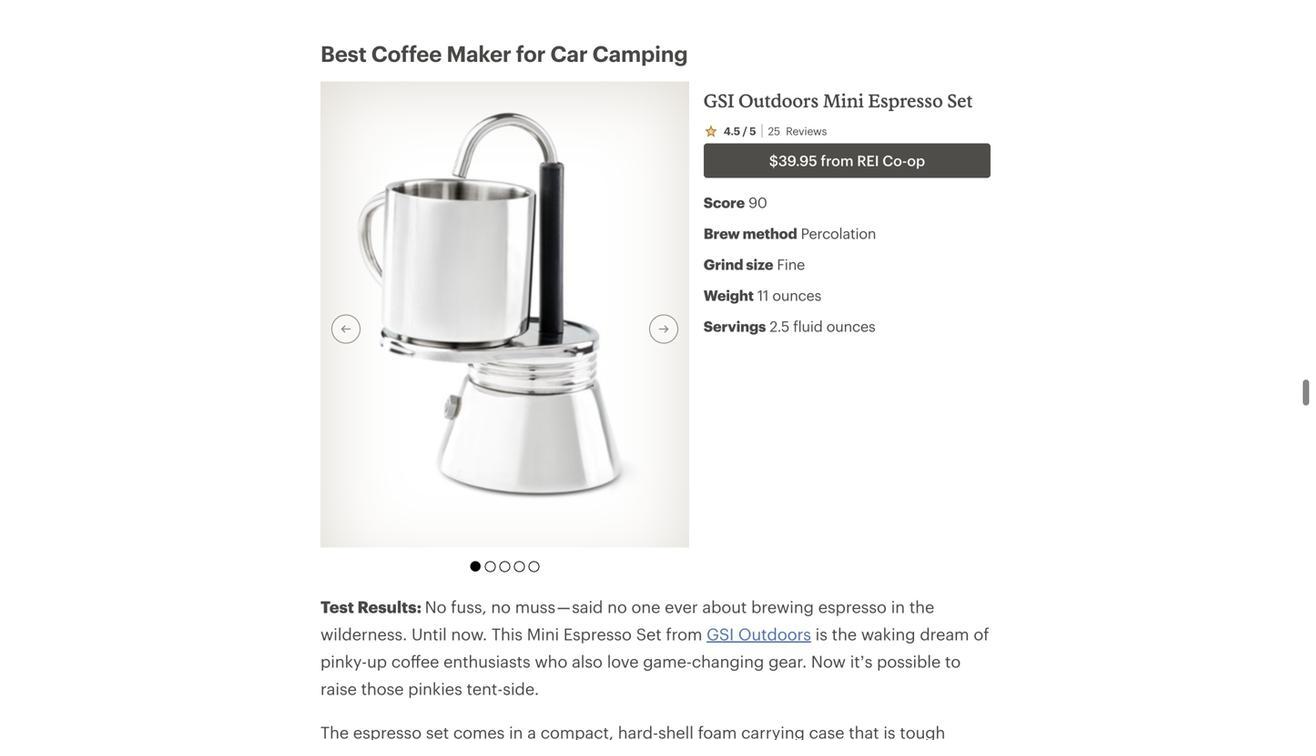 Task type: vqa. For each thing, say whether or not it's contained in the screenshot.
TOGGLE PACK-ACCESSORIES SUB-ITEMS ICON
no



Task type: locate. For each thing, give the bounding box(es) containing it.
fine
[[777, 256, 805, 273]]

gsi down about
[[707, 625, 734, 644]]

$39.95 from rei co-op link
[[704, 143, 991, 178]]

0 vertical spatial the
[[910, 597, 935, 617]]

1 vertical spatial gsi
[[707, 625, 734, 644]]

ounces right fluid at the right of page
[[827, 318, 876, 335]]

0 vertical spatial mini
[[823, 90, 864, 111]]

1 vertical spatial from
[[666, 625, 703, 644]]

1 horizontal spatial mini
[[823, 90, 864, 111]]

this
[[492, 625, 523, 644]]

1 horizontal spatial from
[[821, 152, 854, 169]]

fluid
[[794, 318, 823, 335]]

brewing
[[752, 597, 814, 617]]

ounces
[[773, 287, 822, 304], [827, 318, 876, 335]]

0 vertical spatial outdoors
[[739, 90, 819, 111]]

brew method percolation
[[704, 225, 877, 242]]

wilderness.
[[321, 625, 407, 644]]

espresso
[[869, 90, 943, 111], [564, 625, 632, 644]]

0 vertical spatial ounces
[[773, 287, 822, 304]]

next image image
[[657, 322, 671, 337]]

gsi outdoors
[[707, 625, 812, 644]]

1 vertical spatial set
[[636, 625, 662, 644]]

mini up reviews
[[823, 90, 864, 111]]

ever
[[665, 597, 698, 617]]

who
[[535, 652, 568, 671]]

the
[[910, 597, 935, 617], [832, 625, 857, 644]]

the right is at the right bottom
[[832, 625, 857, 644]]

mini up who
[[527, 625, 559, 644]]

0 vertical spatial gsi
[[704, 90, 735, 111]]

25 reviews
[[768, 124, 827, 137]]

25
[[768, 124, 781, 137]]

mini
[[823, 90, 864, 111], [527, 625, 559, 644]]

gsi for gsi outdoors
[[707, 625, 734, 644]]

servings 2.5 fluid ounces
[[704, 318, 876, 335]]

coffee
[[371, 40, 442, 66]]

outdoors for gsi outdoors
[[739, 625, 812, 644]]

no up this
[[491, 597, 511, 617]]

best
[[321, 40, 367, 66]]

from
[[821, 152, 854, 169], [666, 625, 703, 644]]

from left rei
[[821, 152, 854, 169]]

waking
[[862, 625, 916, 644]]

reviews
[[786, 124, 827, 137]]

tent-
[[467, 679, 503, 699]]

espresso up also
[[564, 625, 632, 644]]

size
[[746, 256, 774, 273]]

mini inside no fuss, no muss—said no one ever about brewing espresso in the wilderness. until now. this mini espresso set from
[[527, 625, 559, 644]]

changing
[[692, 652, 765, 671]]

previous image image
[[339, 322, 353, 337]]

camping
[[593, 40, 688, 66]]

one
[[632, 597, 661, 617]]

gsi up 4.5
[[704, 90, 735, 111]]

from down ever
[[666, 625, 703, 644]]

no
[[491, 597, 511, 617], [608, 597, 627, 617]]

in
[[891, 597, 905, 617]]

the right the in
[[910, 597, 935, 617]]

1 vertical spatial espresso
[[564, 625, 632, 644]]

set
[[948, 90, 973, 111], [636, 625, 662, 644]]

1 vertical spatial outdoors
[[739, 625, 812, 644]]

0 horizontal spatial the
[[832, 625, 857, 644]]

0 horizontal spatial from
[[666, 625, 703, 644]]

weight
[[704, 287, 754, 304]]

best coffee maker for car camping
[[321, 40, 688, 66]]

gsi
[[704, 90, 735, 111], [707, 625, 734, 644]]

pinky-
[[321, 652, 367, 671]]

gear.
[[769, 652, 807, 671]]

outdoors
[[739, 90, 819, 111], [739, 625, 812, 644]]

0 horizontal spatial espresso
[[564, 625, 632, 644]]

1 horizontal spatial ounces
[[827, 318, 876, 335]]

love
[[607, 652, 639, 671]]

espresso up op
[[869, 90, 943, 111]]

ounces down fine
[[773, 287, 822, 304]]

11
[[758, 287, 769, 304]]

test
[[321, 597, 354, 617]]

game-
[[643, 652, 692, 671]]

1 vertical spatial mini
[[527, 625, 559, 644]]

1 vertical spatial the
[[832, 625, 857, 644]]

the inside 'is the waking dream of pinky-up coffee enthusiasts who also love game-changing gear. now it's possible to raise those pinkies tent-side.'
[[832, 625, 857, 644]]

gsi outdoors link
[[707, 625, 812, 644]]

1 horizontal spatial the
[[910, 597, 935, 617]]

the inside no fuss, no muss—said no one ever about brewing espresso in the wilderness. until now. this mini espresso set from
[[910, 597, 935, 617]]

1 horizontal spatial no
[[608, 597, 627, 617]]

2 no from the left
[[608, 597, 627, 617]]

0 horizontal spatial no
[[491, 597, 511, 617]]

0 vertical spatial from
[[821, 152, 854, 169]]

0 horizontal spatial mini
[[527, 625, 559, 644]]

from inside no fuss, no muss—said no one ever about brewing espresso in the wilderness. until now. this mini espresso set from
[[666, 625, 703, 644]]

gsi for gsi outdoors mini espresso set
[[704, 90, 735, 111]]

0 vertical spatial espresso
[[869, 90, 943, 111]]

outdoors up 25
[[739, 90, 819, 111]]

outdoors down brewing
[[739, 625, 812, 644]]

score 90
[[704, 194, 768, 211]]

0 horizontal spatial set
[[636, 625, 662, 644]]

test results:
[[321, 597, 425, 617]]

gsi outdoors mini espresso set
[[704, 90, 973, 111]]

0 vertical spatial set
[[948, 90, 973, 111]]

pinkies
[[408, 679, 463, 699]]

also
[[572, 652, 603, 671]]

no left one
[[608, 597, 627, 617]]

those
[[361, 679, 404, 699]]

4.5
[[724, 124, 741, 137]]

score
[[704, 194, 745, 211]]

image carousel region
[[321, 81, 689, 577]]



Task type: describe. For each thing, give the bounding box(es) containing it.
servings
[[704, 318, 766, 335]]

car
[[551, 40, 588, 66]]

until
[[412, 625, 447, 644]]

1 no from the left
[[491, 597, 511, 617]]

about
[[703, 597, 747, 617]]

rei
[[857, 152, 880, 169]]

results:
[[357, 597, 422, 617]]

grind
[[704, 256, 744, 273]]

now.
[[451, 625, 487, 644]]

it's
[[851, 652, 873, 671]]

is
[[816, 625, 828, 644]]

brew
[[704, 225, 740, 242]]

set inside no fuss, no muss—said no one ever about brewing espresso in the wilderness. until now. this mini espresso set from
[[636, 625, 662, 644]]

$39.95
[[770, 152, 818, 169]]

no fuss, no muss—said no one ever about brewing espresso in the wilderness. until now. this mini espresso set from
[[321, 597, 935, 644]]

no
[[425, 597, 447, 617]]

fuss,
[[451, 597, 487, 617]]

0 horizontal spatial ounces
[[773, 287, 822, 304]]

outdoors for gsi outdoors mini espresso set
[[739, 90, 819, 111]]

muss—said
[[515, 597, 603, 617]]

mini espresso set image
[[356, 111, 654, 511]]

of
[[974, 625, 990, 644]]

maker
[[447, 40, 512, 66]]

2.5
[[770, 318, 790, 335]]

espresso inside no fuss, no muss—said no one ever about brewing espresso in the wilderness. until now. this mini espresso set from
[[564, 625, 632, 644]]

now
[[812, 652, 846, 671]]

for
[[516, 40, 546, 66]]

90
[[749, 194, 768, 211]]

raise
[[321, 679, 357, 699]]

method
[[743, 225, 798, 242]]

to
[[946, 652, 961, 671]]

co-
[[883, 152, 908, 169]]

percolation
[[801, 225, 877, 242]]

1 horizontal spatial espresso
[[869, 90, 943, 111]]

1 vertical spatial ounces
[[827, 318, 876, 335]]

possible
[[877, 652, 941, 671]]

1 horizontal spatial set
[[948, 90, 973, 111]]

weight 11 ounces
[[704, 287, 822, 304]]

op
[[908, 152, 925, 169]]

up
[[367, 652, 387, 671]]

grind size fine
[[704, 256, 805, 273]]

espresso
[[819, 597, 887, 617]]

is the waking dream of pinky-up coffee enthusiasts who also love game-changing gear. now it's possible to raise those pinkies tent-side.
[[321, 625, 990, 699]]

dream
[[920, 625, 970, 644]]

enthusiasts
[[444, 652, 531, 671]]

$39.95 from rei co-op
[[770, 152, 925, 169]]

side.
[[503, 679, 539, 699]]

coffee
[[392, 652, 439, 671]]



